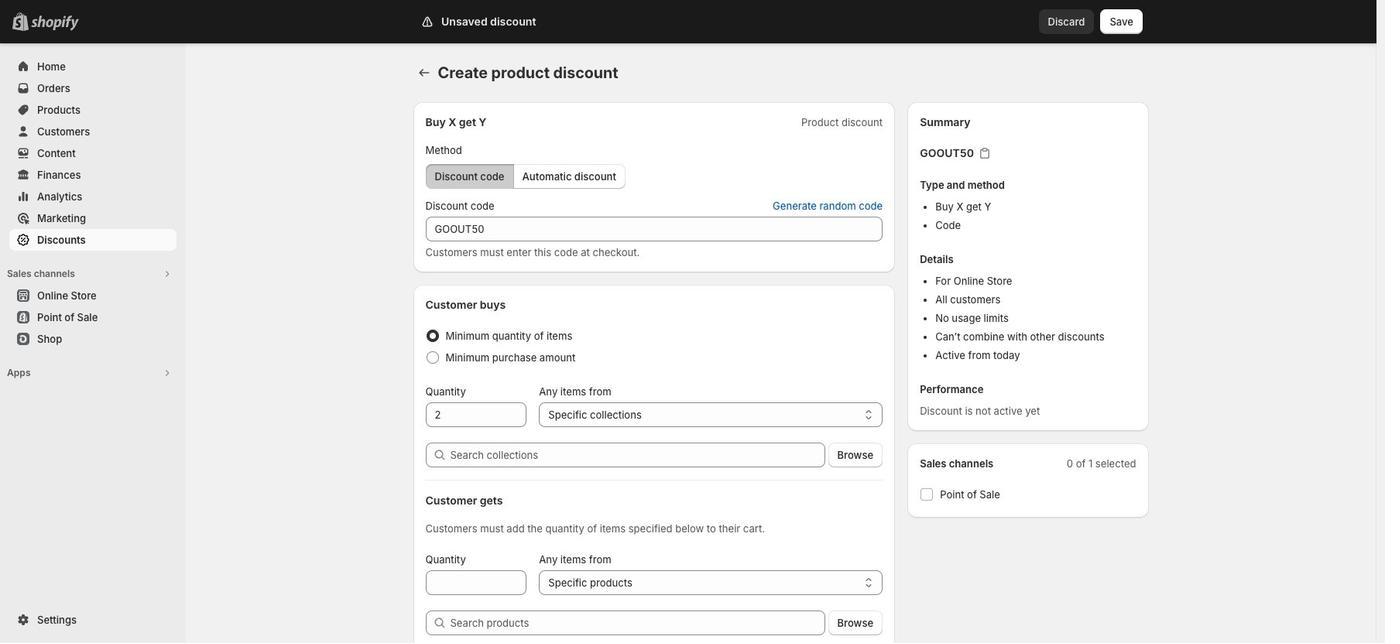 Task type: vqa. For each thing, say whether or not it's contained in the screenshot.
Search products text box
yes



Task type: locate. For each thing, give the bounding box(es) containing it.
Search products text field
[[450, 611, 825, 636]]

None text field
[[426, 217, 883, 242], [426, 403, 527, 427], [426, 571, 527, 596], [426, 217, 883, 242], [426, 403, 527, 427], [426, 571, 527, 596]]

shopify image
[[31, 15, 79, 31]]



Task type: describe. For each thing, give the bounding box(es) containing it.
Search collections text field
[[450, 443, 825, 468]]



